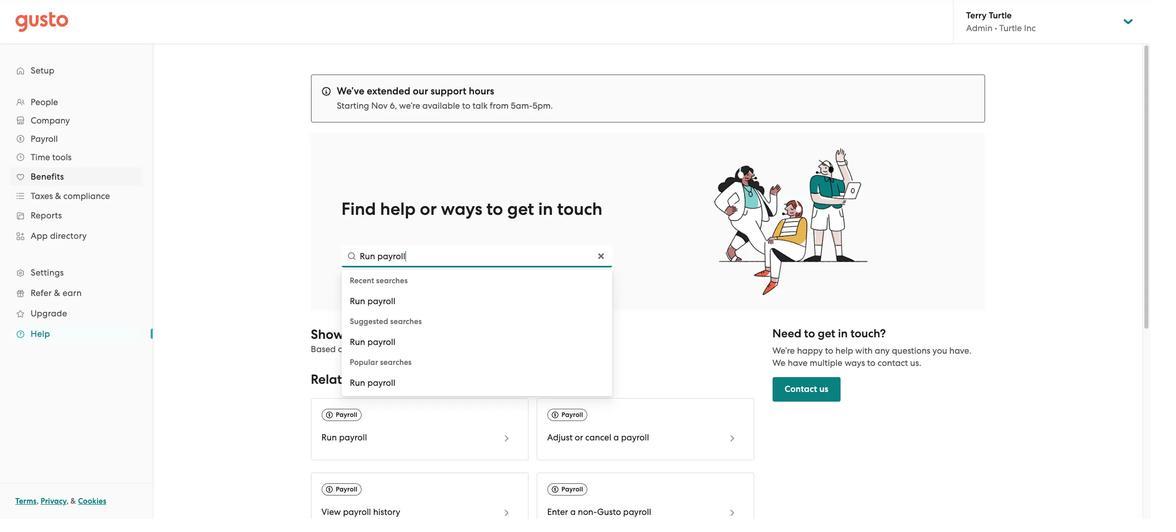 Task type: vqa. For each thing, say whether or not it's contained in the screenshot.
FAQs at the right of page
no



Task type: describe. For each thing, give the bounding box(es) containing it.
cookies
[[78, 497, 106, 506]]

cancel
[[586, 433, 612, 443]]

run payroll button for popular searches
[[342, 372, 613, 395]]

we've
[[337, 85, 365, 97]]

run payroll for suggested
[[350, 337, 396, 348]]

recent searches
[[350, 276, 408, 286]]

admin
[[967, 23, 993, 33]]

help inside need to get in touch? we're happy to help with any questions you have. we have multiple ways to contact us.
[[836, 346, 854, 356]]

find help or ways to get in touch
[[342, 199, 603, 220]]

settings link
[[10, 264, 143, 282]]

payroll inside suggested searches group
[[368, 337, 396, 348]]

you inside showing results for " based on your search, we think this might be what you are looking for.
[[515, 345, 530, 355]]

6,
[[390, 101, 397, 111]]

search,
[[371, 345, 399, 355]]

talk
[[473, 101, 488, 111]]

privacy link
[[41, 497, 67, 506]]

us
[[820, 384, 829, 395]]

people button
[[10, 93, 143, 111]]

recent
[[350, 276, 375, 286]]

we've extended our support hours
[[337, 85, 495, 97]]

gusto
[[598, 508, 622, 518]]

help link
[[10, 325, 143, 343]]

2 vertical spatial &
[[71, 497, 76, 506]]

run payroll button for suggested searches
[[342, 331, 613, 354]]

think
[[415, 345, 435, 355]]

your
[[351, 345, 369, 355]]

starting
[[337, 101, 369, 111]]

app directory
[[31, 231, 87, 241]]

adjust
[[548, 433, 573, 443]]

support
[[431, 85, 467, 97]]

on
[[338, 345, 349, 355]]

cookies button
[[78, 496, 106, 508]]

app
[[31, 231, 48, 241]]

& for compliance
[[55, 191, 61, 201]]

run payroll for popular
[[350, 378, 396, 388]]

need to get in touch? we're happy to help with any questions you have. we have multiple ways to contact us.
[[773, 327, 972, 369]]

settings
[[31, 268, 64, 278]]

to up for example: correct a payroll, manage state taxes, etc. 'field'
[[487, 199, 504, 220]]

popular searches group
[[342, 354, 613, 395]]

in inside need to get in touch? we're happy to help with any questions you have. we have multiple ways to contact us.
[[839, 327, 848, 341]]

searches for suggested searches
[[390, 317, 422, 327]]

payroll button
[[10, 130, 143, 148]]

this
[[438, 345, 452, 355]]

search-bar options list box
[[342, 270, 613, 397]]

1 , from the left
[[37, 497, 39, 506]]

you inside need to get in touch? we're happy to help with any questions you have. we have multiple ways to contact us.
[[933, 346, 948, 356]]

refer & earn link
[[10, 284, 143, 303]]

gusto navigation element
[[0, 44, 153, 361]]

5am
[[511, 101, 529, 111]]

contact
[[878, 358, 909, 369]]

nov
[[371, 101, 388, 111]]

touch
[[558, 199, 603, 220]]

upgrade link
[[10, 305, 143, 323]]

enter a non-gusto payroll
[[548, 508, 652, 518]]

popular
[[350, 358, 378, 367]]

recent searches group
[[342, 272, 613, 313]]

hours
[[469, 85, 495, 97]]

searches for popular searches
[[380, 358, 412, 367]]

find
[[342, 199, 376, 220]]

based
[[311, 345, 336, 355]]

any
[[875, 346, 890, 356]]

suggested
[[350, 317, 389, 327]]

1 vertical spatial turtle
[[1000, 23, 1023, 33]]

terms , privacy , & cookies
[[15, 497, 106, 506]]

app directory link
[[10, 227, 143, 245]]

have.
[[950, 346, 972, 356]]

our
[[413, 85, 429, 97]]

related actions
[[311, 372, 405, 388]]

compliance
[[63, 191, 110, 201]]

1 vertical spatial or
[[575, 433, 584, 443]]

0 horizontal spatial in
[[539, 199, 553, 220]]

us.
[[911, 358, 922, 369]]

actions
[[361, 372, 405, 388]]

popular searches
[[350, 358, 412, 367]]

taxes
[[31, 191, 53, 201]]

view
[[322, 508, 341, 518]]

contact
[[785, 384, 818, 395]]

to down with
[[868, 358, 876, 369]]

be
[[479, 345, 490, 355]]

we've extended our support hours alert
[[311, 75, 986, 123]]

multiple
[[810, 358, 843, 369]]

time tools
[[31, 152, 72, 163]]

company button
[[10, 111, 143, 130]]

2 , from the left
[[67, 497, 69, 506]]

For example: correct a payroll, manage state taxes, etc. field
[[342, 245, 612, 268]]

questions
[[893, 346, 931, 356]]

available
[[423, 101, 460, 111]]

benefits
[[31, 172, 64, 182]]



Task type: locate. For each thing, give the bounding box(es) containing it.
searches
[[376, 276, 408, 286], [390, 317, 422, 327], [380, 358, 412, 367]]

0 horizontal spatial get
[[508, 199, 534, 220]]

happy
[[798, 346, 824, 356]]

in left touch
[[539, 199, 553, 220]]

help right find
[[380, 199, 416, 220]]

payroll for run payroll
[[336, 411, 358, 419]]

.
[[551, 101, 553, 111]]

a
[[614, 433, 619, 443], [571, 508, 576, 518]]

turtle up • at top right
[[989, 10, 1012, 21]]

refer & earn
[[31, 288, 82, 298]]

run inside suggested searches group
[[350, 337, 366, 348]]

run payroll inside suggested searches group
[[350, 337, 396, 348]]

terry turtle admin • turtle inc
[[967, 10, 1037, 33]]

1 vertical spatial in
[[839, 327, 848, 341]]

taxes & compliance
[[31, 191, 110, 201]]

we're
[[773, 346, 795, 356]]

a left non-
[[571, 508, 576, 518]]

ways up for example: correct a payroll, manage state taxes, etc. 'field'
[[441, 199, 483, 220]]

run inside popular searches group
[[350, 378, 366, 388]]

non-
[[578, 508, 598, 518]]

adjust or cancel a payroll
[[548, 433, 650, 443]]

1 vertical spatial help
[[836, 346, 854, 356]]

history
[[373, 508, 401, 518]]

2 run payroll button from the top
[[342, 331, 613, 354]]

you
[[515, 345, 530, 355], [933, 346, 948, 356]]

view payroll history
[[322, 508, 401, 518]]

home image
[[15, 11, 68, 32]]

we
[[773, 358, 786, 369]]

1 vertical spatial &
[[54, 288, 60, 298]]

time tools button
[[10, 148, 143, 167]]

company
[[31, 115, 70, 126]]

taxes & compliance button
[[10, 187, 143, 205]]

have
[[788, 358, 808, 369]]

from
[[490, 101, 509, 111]]

we
[[402, 345, 413, 355]]

0 vertical spatial searches
[[376, 276, 408, 286]]

suggested searches group
[[342, 313, 613, 354]]

help
[[31, 329, 50, 339]]

1 horizontal spatial get
[[818, 327, 836, 341]]

1 horizontal spatial ,
[[67, 497, 69, 506]]

starting nov 6, we're available to talk from 5am - 5pm .
[[337, 101, 553, 111]]

reports link
[[10, 206, 143, 225]]

0 horizontal spatial help
[[380, 199, 416, 220]]

payroll inside "recent searches" group
[[368, 296, 396, 307]]

get inside need to get in touch? we're happy to help with any questions you have. we have multiple ways to contact us.
[[818, 327, 836, 341]]

run for popular searches
[[350, 378, 366, 388]]

run payroll inside popular searches group
[[350, 378, 396, 388]]

for
[[409, 327, 426, 343]]

1 horizontal spatial in
[[839, 327, 848, 341]]

to
[[462, 101, 471, 111], [487, 199, 504, 220], [805, 327, 816, 341], [826, 346, 834, 356], [868, 358, 876, 369]]

•
[[995, 23, 998, 33]]

& inside dropdown button
[[55, 191, 61, 201]]

0 horizontal spatial ,
[[37, 497, 39, 506]]

ways down with
[[845, 358, 866, 369]]

payroll
[[31, 134, 58, 144], [336, 411, 358, 419], [562, 411, 583, 419], [336, 486, 358, 494], [562, 486, 583, 494]]

contact us button
[[773, 378, 841, 402]]

payroll up time
[[31, 134, 58, 144]]

results
[[366, 327, 406, 343]]

terms link
[[15, 497, 37, 506]]

might
[[454, 345, 477, 355]]

run
[[350, 296, 366, 307], [350, 337, 366, 348], [350, 378, 366, 388], [322, 433, 337, 443]]

run for recent searches
[[350, 296, 366, 307]]

enter
[[548, 508, 569, 518]]

1 vertical spatial get
[[818, 327, 836, 341]]

searches down search,
[[380, 358, 412, 367]]

& left cookies
[[71, 497, 76, 506]]

looking
[[547, 345, 577, 355]]

time
[[31, 152, 50, 163]]

earn
[[63, 288, 82, 298]]

ways inside need to get in touch? we're happy to help with any questions you have. we have multiple ways to contact us.
[[845, 358, 866, 369]]

0 horizontal spatial you
[[515, 345, 530, 355]]

, left cookies
[[67, 497, 69, 506]]

1 horizontal spatial you
[[933, 346, 948, 356]]

payroll for adjust or cancel a payroll
[[562, 411, 583, 419]]

1 horizontal spatial ways
[[845, 358, 866, 369]]

ways
[[441, 199, 483, 220], [845, 358, 866, 369]]

are
[[532, 345, 545, 355]]

suggested searches
[[350, 317, 422, 327]]

you left are
[[515, 345, 530, 355]]

help left with
[[836, 346, 854, 356]]

& right taxes
[[55, 191, 61, 201]]

in left touch?
[[839, 327, 848, 341]]

payroll inside popular searches group
[[368, 378, 396, 388]]

searches inside suggested searches group
[[390, 317, 422, 327]]

setup link
[[10, 61, 143, 80]]

run payroll for recent
[[350, 296, 396, 307]]

searches for recent searches
[[376, 276, 408, 286]]

refer
[[31, 288, 52, 298]]

searches inside popular searches group
[[380, 358, 412, 367]]

run inside "recent searches" group
[[350, 296, 366, 307]]

1 horizontal spatial a
[[614, 433, 619, 443]]

1 vertical spatial searches
[[390, 317, 422, 327]]

payroll up view payroll history
[[336, 486, 358, 494]]

2 vertical spatial searches
[[380, 358, 412, 367]]

0 vertical spatial &
[[55, 191, 61, 201]]

payroll inside dropdown button
[[31, 134, 58, 144]]

tools
[[52, 152, 72, 163]]

1 run payroll button from the top
[[342, 290, 613, 313]]

& left earn
[[54, 288, 60, 298]]

extended
[[367, 85, 411, 97]]

for.
[[579, 345, 592, 355]]

payroll for enter a non-gusto payroll
[[562, 486, 583, 494]]

to inside we've extended our support hours alert
[[462, 101, 471, 111]]

privacy
[[41, 497, 67, 506]]

in
[[539, 199, 553, 220], [839, 327, 848, 341]]

searches inside "recent searches" group
[[376, 276, 408, 286]]

list
[[0, 93, 153, 344]]

payroll
[[368, 296, 396, 307], [368, 337, 396, 348], [368, 378, 396, 388], [339, 433, 367, 443], [622, 433, 650, 443], [343, 508, 371, 518], [624, 508, 652, 518]]

0 horizontal spatial or
[[420, 199, 437, 220]]

we're
[[399, 101, 421, 111]]

0 horizontal spatial ways
[[441, 199, 483, 220]]

touch?
[[851, 327, 886, 341]]

directory
[[50, 231, 87, 241]]

related
[[311, 372, 358, 388]]

turtle right • at top right
[[1000, 23, 1023, 33]]

list containing people
[[0, 93, 153, 344]]

showing
[[311, 327, 363, 343]]

reports
[[31, 211, 62, 221]]

,
[[37, 497, 39, 506], [67, 497, 69, 506]]

payroll up enter
[[562, 486, 583, 494]]

0 vertical spatial or
[[420, 199, 437, 220]]

run for suggested searches
[[350, 337, 366, 348]]

, left privacy
[[37, 497, 39, 506]]

you left have.
[[933, 346, 948, 356]]

payroll up adjust at the left
[[562, 411, 583, 419]]

1 horizontal spatial help
[[836, 346, 854, 356]]

1 vertical spatial ways
[[845, 358, 866, 369]]

1 vertical spatial a
[[571, 508, 576, 518]]

to up multiple
[[826, 346, 834, 356]]

contact us
[[785, 384, 829, 395]]

0 vertical spatial ways
[[441, 199, 483, 220]]

searches right recent
[[376, 276, 408, 286]]

a right cancel
[[614, 433, 619, 443]]

what
[[492, 345, 513, 355]]

1 horizontal spatial or
[[575, 433, 584, 443]]

to left talk
[[462, 101, 471, 111]]

people
[[31, 97, 58, 107]]

upgrade
[[31, 309, 67, 319]]

need
[[773, 327, 802, 341]]

inc
[[1025, 23, 1037, 33]]

run payroll button for recent searches
[[342, 290, 613, 313]]

& for earn
[[54, 288, 60, 298]]

benefits link
[[10, 168, 143, 186]]

run payroll inside "recent searches" group
[[350, 296, 396, 307]]

to up happy
[[805, 327, 816, 341]]

0 vertical spatial help
[[380, 199, 416, 220]]

with
[[856, 346, 873, 356]]

setup
[[31, 65, 55, 76]]

payroll down 'related actions'
[[336, 411, 358, 419]]

0 vertical spatial get
[[508, 199, 534, 220]]

0 vertical spatial run payroll button
[[342, 290, 613, 313]]

run payroll
[[350, 296, 396, 307], [350, 337, 396, 348], [350, 378, 396, 388], [322, 433, 367, 443]]

payroll for view payroll history
[[336, 486, 358, 494]]

terms
[[15, 497, 37, 506]]

0 horizontal spatial a
[[571, 508, 576, 518]]

terry
[[967, 10, 987, 21]]

2 vertical spatial run payroll button
[[342, 372, 613, 395]]

5pm
[[533, 101, 551, 111]]

searches up for
[[390, 317, 422, 327]]

0 vertical spatial a
[[614, 433, 619, 443]]

3 run payroll button from the top
[[342, 372, 613, 395]]

1 vertical spatial run payroll button
[[342, 331, 613, 354]]

0 vertical spatial in
[[539, 199, 553, 220]]

0 vertical spatial turtle
[[989, 10, 1012, 21]]



